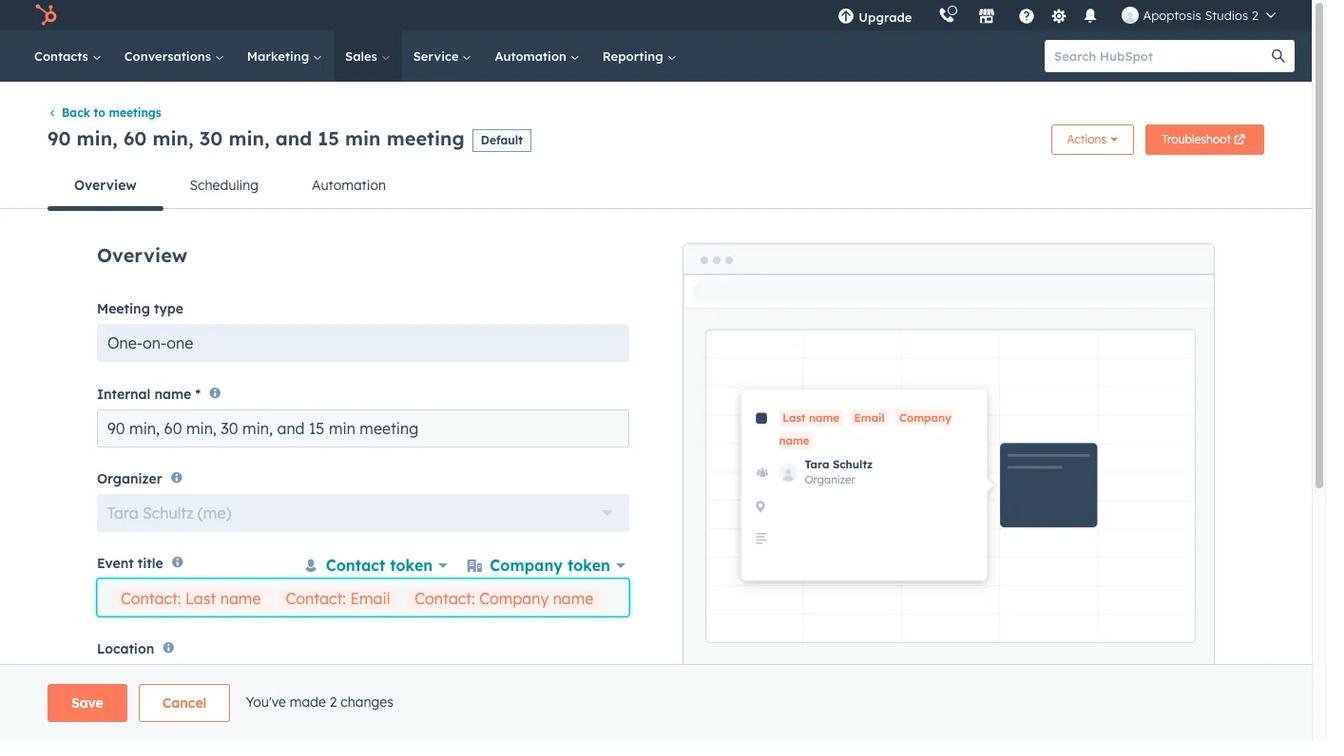 Task type: describe. For each thing, give the bounding box(es) containing it.
event title
[[97, 556, 163, 573]]

sales link
[[334, 30, 402, 82]]

Search HubSpot search field
[[1045, 40, 1278, 72]]

company token
[[490, 557, 610, 576]]

add
[[121, 721, 147, 738]]

upgrade image
[[838, 9, 855, 26]]

default
[[481, 133, 523, 147]]

search button
[[1263, 40, 1295, 72]]

60
[[123, 126, 147, 150]]

company token button
[[463, 552, 629, 580]]

location
[[97, 641, 154, 658]]

marketplaces image
[[979, 9, 996, 26]]

troubleshoot link
[[1146, 125, 1265, 155]]

notifications button
[[1075, 0, 1107, 30]]

contacts
[[34, 48, 92, 64]]

2 min, from the left
[[153, 126, 194, 150]]

meeting type
[[97, 301, 183, 318]]

scheduling
[[190, 177, 259, 194]]

menu containing apoptosis studios 2
[[825, 0, 1289, 30]]

3 min, from the left
[[229, 126, 270, 150]]

title
[[138, 556, 163, 573]]

videoconference
[[151, 721, 260, 738]]

sales
[[345, 48, 381, 64]]

help image
[[1019, 9, 1036, 26]]

meeting
[[387, 126, 465, 150]]

Meeting type text field
[[97, 325, 629, 363]]

you've
[[246, 694, 286, 711]]

schultz
[[143, 504, 194, 523]]

studios
[[1205, 8, 1249, 23]]

contact: for contact: company name
[[415, 590, 475, 609]]

reporting
[[603, 48, 667, 64]]

apoptosis studios 2 button
[[1111, 0, 1287, 30]]

30
[[200, 126, 223, 150]]

1 vertical spatial company
[[479, 590, 549, 609]]

0 horizontal spatial name
[[154, 386, 191, 403]]

troubleshoot
[[1162, 132, 1231, 147]]

calling icon button
[[931, 3, 964, 28]]

email
[[350, 590, 390, 609]]

actions
[[1067, 132, 1107, 147]]

made
[[290, 694, 326, 711]]

service
[[413, 48, 463, 64]]

organizer
[[97, 471, 162, 488]]

overview inside overview button
[[74, 177, 137, 194]]

contact token
[[326, 557, 433, 576]]

hubspot link
[[23, 4, 71, 27]]

reporting link
[[591, 30, 688, 82]]

marketing link
[[236, 30, 334, 82]]

name for contact: last name
[[220, 590, 261, 609]]

min
[[345, 126, 381, 150]]

navigation containing overview
[[48, 163, 1265, 211]]

settings image
[[1051, 8, 1068, 25]]

event
[[97, 556, 134, 573]]

page section element
[[2, 685, 1310, 723]]

back to meetings
[[62, 106, 161, 120]]

contact: last name
[[121, 590, 261, 609]]

90
[[48, 126, 71, 150]]

conversations link
[[113, 30, 236, 82]]

calling icon image
[[939, 8, 956, 25]]

name for contact: company name
[[553, 590, 594, 609]]

you've made 2 changes
[[246, 694, 394, 711]]



Task type: locate. For each thing, give the bounding box(es) containing it.
min, right 30
[[229, 126, 270, 150]]

cancel button
[[139, 685, 230, 723]]

1 vertical spatial overview
[[97, 244, 187, 268]]

automation up default
[[495, 48, 570, 64]]

token up email
[[390, 557, 433, 576]]

1 token from the left
[[390, 557, 433, 576]]

upgrade
[[859, 10, 912, 25]]

1 horizontal spatial 2
[[1252, 8, 1259, 23]]

marketing
[[247, 48, 313, 64]]

3 contact: from the left
[[415, 590, 475, 609]]

min, left 30
[[153, 126, 194, 150]]

0 vertical spatial 2
[[1252, 8, 1259, 23]]

company inside popup button
[[490, 557, 563, 576]]

0 vertical spatial overview
[[74, 177, 137, 194]]

apoptosis studios 2
[[1143, 8, 1259, 23]]

0 vertical spatial company
[[490, 557, 563, 576]]

save
[[71, 695, 103, 712]]

tara schultz (me)
[[107, 504, 231, 523]]

0 horizontal spatial token
[[390, 557, 433, 576]]

2 horizontal spatial min,
[[229, 126, 270, 150]]

contact
[[326, 557, 385, 576]]

2 for made
[[330, 694, 337, 711]]

name right last
[[220, 590, 261, 609]]

automation button
[[285, 163, 413, 209]]

None text field
[[108, 585, 619, 632], [97, 664, 629, 702], [108, 585, 619, 632], [97, 664, 629, 702]]

contact: down contact
[[286, 590, 346, 609]]

overview
[[74, 177, 137, 194], [97, 244, 187, 268]]

notifications image
[[1083, 9, 1100, 26]]

0 horizontal spatial contact:
[[121, 590, 181, 609]]

contact: company name
[[415, 590, 594, 609]]

token inside contact token popup button
[[390, 557, 433, 576]]

1 contact: from the left
[[121, 590, 181, 609]]

company down company token popup button
[[479, 590, 549, 609]]

contact: down title
[[121, 590, 181, 609]]

contact: email
[[286, 590, 390, 609]]

90 min, 60 min, 30 min, and 15 min meeting
[[48, 126, 465, 150]]

2 inside popup button
[[1252, 8, 1259, 23]]

overview down 60
[[74, 177, 137, 194]]

navigation
[[48, 163, 1265, 211]]

link
[[264, 721, 287, 738]]

1 vertical spatial 2
[[330, 694, 337, 711]]

token for company token
[[568, 557, 610, 576]]

contact token button
[[299, 552, 452, 580]]

0 horizontal spatial automation
[[312, 177, 386, 194]]

help button
[[1011, 0, 1044, 30]]

0 vertical spatial automation
[[495, 48, 570, 64]]

0 horizontal spatial 2
[[330, 694, 337, 711]]

tara
[[107, 504, 138, 523]]

contact: for contact: email
[[286, 590, 346, 609]]

2 inside page section element
[[330, 694, 337, 711]]

meetings
[[109, 106, 161, 120]]

meeting
[[97, 301, 150, 318]]

overview button
[[48, 163, 163, 211]]

overview up meeting type
[[97, 244, 187, 268]]

1 vertical spatial automation
[[312, 177, 386, 194]]

1 horizontal spatial name
[[220, 590, 261, 609]]

(me)
[[198, 504, 231, 523]]

location element
[[97, 664, 629, 742]]

event title element
[[97, 552, 629, 640]]

token inside company token popup button
[[568, 557, 610, 576]]

type
[[154, 301, 183, 318]]

settings link
[[1047, 5, 1071, 25]]

changes
[[341, 694, 394, 711]]

apoptosis
[[1143, 8, 1202, 23]]

2 token from the left
[[568, 557, 610, 576]]

min,
[[77, 126, 118, 150], [153, 126, 194, 150], [229, 126, 270, 150]]

tara schultz (me) button
[[97, 494, 629, 533]]

menu item
[[926, 0, 929, 30]]

save button
[[48, 685, 127, 723]]

menu
[[825, 0, 1289, 30]]

2 contact: from the left
[[286, 590, 346, 609]]

company
[[490, 557, 563, 576], [479, 590, 549, 609]]

hubspot image
[[34, 4, 57, 27]]

1 horizontal spatial automation
[[495, 48, 570, 64]]

1 horizontal spatial token
[[568, 557, 610, 576]]

automation down the min
[[312, 177, 386, 194]]

2 for studios
[[1252, 8, 1259, 23]]

contact: for contact: last name
[[121, 590, 181, 609]]

Internal name text field
[[97, 410, 629, 448]]

token
[[390, 557, 433, 576], [568, 557, 610, 576]]

search image
[[1272, 49, 1286, 63]]

1 horizontal spatial min,
[[153, 126, 194, 150]]

tara schultz image
[[1122, 7, 1140, 24]]

to
[[94, 106, 105, 120]]

back to meetings button
[[48, 106, 161, 120]]

2 right made
[[330, 694, 337, 711]]

contacts link
[[23, 30, 113, 82]]

90 min, 60 min, 30 min, and 15 min meeting banner
[[48, 119, 1265, 163]]

name down the company token
[[553, 590, 594, 609]]

cancel
[[162, 695, 207, 712]]

actions button
[[1051, 125, 1135, 155]]

1 min, from the left
[[77, 126, 118, 150]]

internal name
[[97, 386, 191, 403]]

2 right the studios
[[1252, 8, 1259, 23]]

0 horizontal spatial min,
[[77, 126, 118, 150]]

automation inside button
[[312, 177, 386, 194]]

conversations
[[124, 48, 215, 64]]

marketplaces button
[[967, 0, 1007, 30]]

2
[[1252, 8, 1259, 23], [330, 694, 337, 711]]

contact:
[[121, 590, 181, 609], [286, 590, 346, 609], [415, 590, 475, 609]]

contact: down contact token
[[415, 590, 475, 609]]

and
[[276, 126, 312, 150]]

add videoconference link button
[[97, 710, 322, 742]]

token for contact token
[[390, 557, 433, 576]]

automation link
[[483, 30, 591, 82]]

scheduling button
[[163, 163, 285, 209]]

name right internal
[[154, 386, 191, 403]]

2 horizontal spatial name
[[553, 590, 594, 609]]

name
[[154, 386, 191, 403], [220, 590, 261, 609], [553, 590, 594, 609]]

token up 'contact: company name'
[[568, 557, 610, 576]]

internal
[[97, 386, 151, 403]]

company up 'contact: company name'
[[490, 557, 563, 576]]

15
[[318, 126, 339, 150]]

back
[[62, 106, 90, 120]]

2 horizontal spatial contact:
[[415, 590, 475, 609]]

last
[[185, 590, 216, 609]]

service link
[[402, 30, 483, 82]]

automation
[[495, 48, 570, 64], [312, 177, 386, 194]]

add videoconference link
[[121, 721, 287, 738]]

min, down to
[[77, 126, 118, 150]]

1 horizontal spatial contact:
[[286, 590, 346, 609]]



Task type: vqa. For each thing, say whether or not it's contained in the screenshot.
Actions popup button
yes



